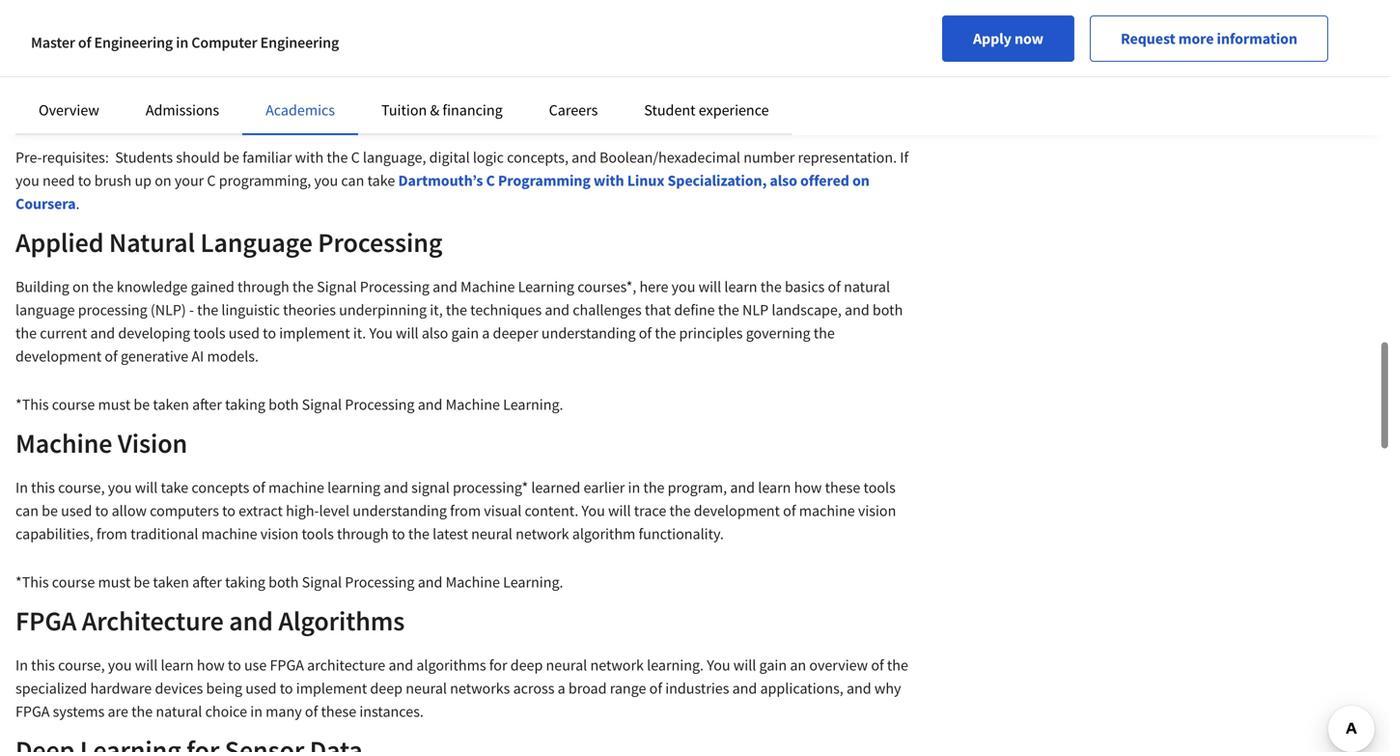 Task type: describe. For each thing, give the bounding box(es) containing it.
2 after from the top
[[192, 573, 222, 592]]

request
[[1121, 29, 1176, 48]]

you right programming,
[[314, 171, 338, 190]]

systems
[[53, 702, 105, 721]]

1 vertical spatial systems.
[[829, 53, 884, 72]]

language,
[[363, 148, 426, 167]]

the down master of engineering in computer engineering
[[174, 53, 195, 72]]

capabilities,
[[15, 524, 93, 544]]

with inside pre-requisites:  students should be familiar with the c language, digital logic concepts, and boolean/hexadecimal number representation. if you need to brush up on your c programming, you can take
[[295, 148, 324, 167]]

overview
[[810, 656, 868, 675]]

1 horizontal spatial c
[[351, 148, 360, 167]]

academics link
[[266, 100, 335, 120]]

2 horizontal spatial machine
[[799, 501, 855, 521]]

signal
[[412, 478, 450, 497]]

will down underpinning
[[396, 324, 419, 343]]

implement inside building on the knowledge gained through the signal processing and machine learning courses*, here you will learn the basics of natural language processing (nlp) - the linguistic theories underpinning it, the techniques and challenges that define the nlp landscape, and both the current and developing tools used to implement it. you will also gain a deeper understanding of the principles governing the development of generative ai models.
[[279, 324, 350, 343]]

hardware-
[[96, 76, 163, 96]]

will down focusing
[[15, 76, 38, 96]]

tuition & financing link
[[381, 100, 503, 120]]

be inside pre-requisites:  students should be familiar with the c language, digital logic concepts, and boolean/hexadecimal number representation. if you need to brush up on your c programming, you can take
[[223, 148, 239, 167]]

brush
[[94, 171, 132, 190]]

networks
[[450, 679, 510, 698]]

the up why
[[887, 656, 909, 675]]

to up many
[[280, 679, 293, 698]]

through inside in this course, you will take concepts of machine learning and signal processing* learned earlier in the program, and learn how these tools can be used to allow computers to extract high-level understanding from visual content. you will trace the development of machine vision capabilities, from traditional machine vision tools through to the latest neural network algorithm functionality.
[[337, 524, 389, 544]]

to left allow
[[95, 501, 109, 521]]

a inside in this course, you will learn how to use fpga architecture and algorithms for deep neural network learning. you will gain an overview of the specialized hardware devices being used to implement deep neural networks across a broad range of industries and applications, and why fpga systems are the natural choice in many of these instances.
[[558, 679, 566, 698]]

gain inside in this course, you will learn how to use fpga architecture and algorithms for deep neural network learning. you will gain an overview of the specialized hardware devices being used to implement deep neural networks across a broad range of industries and applications, and why fpga systems are the natural choice in many of these instances.
[[760, 656, 787, 675]]

0 horizontal spatial machine
[[201, 524, 257, 544]]

you inside in this course, you will take concepts of machine learning and signal processing* learned earlier in the program, and learn how these tools can be used to allow computers to extract high-level understanding from visual content. you will trace the development of machine vision capabilities, from traditional machine vision tools through to the latest neural network algorithm functionality.
[[108, 478, 132, 497]]

connected
[[310, 76, 378, 96]]

the up "theories"
[[293, 277, 314, 296]]

program, inside 'you will learn about the different types of hardware platforms, software tools, and techniques used in the design of embedded systems. focusing particularly on the application of microcontrollers, you will learn how to design, program, test, and debug embedded systems. you will develop hardware-level device drivers for connected sensors, implement real-time data processing, and work with communications interfaces.'
[[590, 53, 649, 72]]

students
[[115, 148, 173, 167]]

in inside in this course, you will learn how to use fpga architecture and algorithms for deep neural network learning. you will gain an overview of the specialized hardware devices being used to implement deep neural networks across a broad range of industries and applications, and why fpga systems are the natural choice in many of these instances.
[[250, 702, 263, 721]]

machine left vision
[[15, 426, 112, 460]]

nlp
[[743, 300, 769, 320]]

to left the latest
[[392, 524, 405, 544]]

1 *this course must be taken after taking both signal processing and machine learning. from the top
[[15, 395, 563, 414]]

to inside 'you will learn about the different types of hardware platforms, software tools, and techniques used in the design of embedded systems. focusing particularly on the application of microcontrollers, you will learn how to design, program, test, and debug embedded systems. you will develop hardware-level device drivers for connected sensors, implement real-time data processing, and work with communications interfaces.'
[[524, 53, 537, 72]]

the left nlp
[[718, 300, 740, 320]]

1 vertical spatial both
[[269, 395, 299, 414]]

master of engineering in computer engineering
[[31, 33, 339, 52]]

1 vertical spatial fpga
[[270, 656, 304, 675]]

now
[[1015, 29, 1044, 48]]

also inside building on the knowledge gained through the signal processing and machine learning courses*, here you will learn the basics of natural language processing (nlp) - the linguistic theories underpinning it, the techniques and challenges that define the nlp landscape, and both the current and developing tools used to implement it. you will also gain a deeper understanding of the principles governing the development of generative ai models.
[[422, 324, 448, 343]]

natural
[[109, 225, 195, 259]]

the left the latest
[[408, 524, 430, 544]]

to down concepts
[[222, 501, 236, 521]]

drivers
[[241, 76, 286, 96]]

here
[[640, 277, 669, 296]]

overview
[[39, 100, 99, 120]]

the right the -
[[197, 300, 218, 320]]

both inside building on the knowledge gained through the signal processing and machine learning courses*, here you will learn the basics of natural language processing (nlp) - the linguistic theories underpinning it, the techniques and challenges that define the nlp landscape, and both the current and developing tools used to implement it. you will also gain a deeper understanding of the principles governing the development of generative ai models.
[[873, 300, 903, 320]]

being
[[206, 679, 242, 698]]

the down language
[[15, 324, 37, 343]]

deeper
[[493, 324, 539, 343]]

learned
[[531, 478, 581, 497]]

microcontrollers,
[[290, 53, 401, 72]]

1 vertical spatial tools
[[864, 478, 896, 497]]

how inside 'you will learn about the different types of hardware platforms, software tools, and techniques used in the design of embedded systems. focusing particularly on the application of microcontrollers, you will learn how to design, program, test, and debug embedded systems. you will develop hardware-level device drivers for connected sensors, implement real-time data processing, and work with communications interfaces.'
[[493, 53, 521, 72]]

you up if
[[887, 53, 911, 72]]

neural inside in this course, you will take concepts of machine learning and signal processing* learned earlier in the program, and learn how these tools can be used to allow computers to extract high-level understanding from visual content. you will trace the development of machine vision capabilities, from traditional machine vision tools through to the latest neural network algorithm functionality.
[[471, 524, 513, 544]]

governing
[[746, 324, 811, 343]]

in this course, you will learn how to use fpga architecture and algorithms for deep neural network learning. you will gain an overview of the specialized hardware devices being used to implement deep neural networks across a broad range of industries and applications, and why fpga systems are the natural choice in many of these instances.
[[15, 656, 909, 721]]

financing
[[443, 100, 503, 120]]

will up define
[[699, 277, 722, 296]]

you up focusing
[[15, 30, 39, 49]]

hardware inside 'you will learn about the different types of hardware platforms, software tools, and techniques used in the design of embedded systems. focusing particularly on the application of microcontrollers, you will learn how to design, program, test, and debug embedded systems. you will develop hardware-level device drivers for connected sensors, implement real-time data processing, and work with communications interfaces.'
[[282, 30, 344, 49]]

1 vertical spatial vision
[[261, 524, 299, 544]]

the up functionality.
[[670, 501, 691, 521]]

industries
[[666, 679, 729, 698]]

will down software
[[431, 53, 454, 72]]

0 vertical spatial from
[[450, 501, 481, 521]]

algorithms
[[278, 604, 405, 638]]

tuition
[[381, 100, 427, 120]]

0 vertical spatial systems.
[[826, 30, 882, 49]]

processing*
[[453, 478, 528, 497]]

can inside pre-requisites:  students should be familiar with the c language, digital logic concepts, and boolean/hexadecimal number representation. if you need to brush up on your c programming, you can take
[[341, 171, 364, 190]]

course, for used
[[58, 478, 105, 497]]

the up nlp
[[761, 277, 782, 296]]

level inside 'you will learn about the different types of hardware platforms, software tools, and techniques used in the design of embedded systems. focusing particularly on the application of microcontrollers, you will learn how to design, program, test, and debug embedded systems. you will develop hardware-level device drivers for connected sensors, implement real-time data processing, and work with communications interfaces.'
[[163, 76, 193, 96]]

courses*,
[[578, 277, 637, 296]]

language
[[15, 300, 75, 320]]

2 taking from the top
[[225, 573, 265, 592]]

devices
[[155, 679, 203, 698]]

(nlp)
[[151, 300, 186, 320]]

request more information button
[[1090, 15, 1329, 62]]

the up processing
[[92, 277, 114, 296]]

the down that
[[655, 324, 676, 343]]

you will learn about the different types of hardware platforms, software tools, and techniques used in the design of embedded systems. focusing particularly on the application of microcontrollers, you will learn how to design, program, test, and debug embedded systems. you will develop hardware-level device drivers for connected sensors, implement real-time data processing, and work with communications interfaces.
[[15, 30, 911, 119]]

will left the an
[[734, 656, 757, 675]]

you inside building on the knowledge gained through the signal processing and machine learning courses*, here you will learn the basics of natural language processing (nlp) - the linguistic theories underpinning it, the techniques and challenges that define the nlp landscape, and both the current and developing tools used to implement it. you will also gain a deeper understanding of the principles governing the development of generative ai models.
[[672, 277, 696, 296]]

specialization,
[[668, 171, 767, 190]]

dartmouth's
[[398, 171, 483, 190]]

2 *this course must be taken after taking both signal processing and machine learning. from the top
[[15, 573, 563, 592]]

learning.
[[647, 656, 704, 675]]

used inside in this course, you will learn how to use fpga architecture and algorithms for deep neural network learning. you will gain an overview of the specialized hardware devices being used to implement deep neural networks across a broad range of industries and applications, and why fpga systems are the natural choice in many of these instances.
[[246, 679, 277, 698]]

the up test,
[[667, 30, 688, 49]]

2 vertical spatial tools
[[302, 524, 334, 544]]

1 course from the top
[[52, 395, 95, 414]]

architecture
[[307, 656, 386, 675]]

theories
[[283, 300, 336, 320]]

learning
[[518, 277, 575, 296]]

0 vertical spatial fpga
[[15, 604, 77, 638]]

challenges
[[573, 300, 642, 320]]

through inside building on the knowledge gained through the signal processing and machine learning courses*, here you will learn the basics of natural language processing (nlp) - the linguistic theories underpinning it, the techniques and challenges that define the nlp landscape, and both the current and developing tools used to implement it. you will also gain a deeper understanding of the principles governing the development of generative ai models.
[[238, 277, 289, 296]]

applied natural language processing
[[15, 225, 443, 259]]

with inside dartmouth's c programming with linux specialization, also offered on coursera
[[594, 171, 624, 190]]

with inside 'you will learn about the different types of hardware platforms, software tools, and techniques used in the design of embedded systems. focusing particularly on the application of microcontrollers, you will learn how to design, program, test, and debug embedded systems. you will develop hardware-level device drivers for connected sensors, implement real-time data processing, and work with communications interfaces.'
[[744, 76, 773, 96]]

you down the pre-
[[15, 171, 39, 190]]

1 vertical spatial signal
[[302, 395, 342, 414]]

platforms,
[[347, 30, 414, 49]]

will up focusing
[[42, 30, 65, 49]]

offered
[[801, 171, 850, 190]]

0 horizontal spatial c
[[207, 171, 216, 190]]

the right it,
[[446, 300, 467, 320]]

master
[[31, 33, 75, 52]]

experience
[[699, 100, 769, 120]]

and inside pre-requisites:  students should be familiar with the c language, digital logic concepts, and boolean/hexadecimal number representation. if you need to brush up on your c programming, you can take
[[572, 148, 597, 167]]

building
[[15, 277, 69, 296]]

natural inside building on the knowledge gained through the signal processing and machine learning courses*, here you will learn the basics of natural language processing (nlp) - the linguistic theories underpinning it, the techniques and challenges that define the nlp landscape, and both the current and developing tools used to implement it. you will also gain a deeper understanding of the principles governing the development of generative ai models.
[[844, 277, 890, 296]]

representation.
[[798, 148, 897, 167]]

the up "trace"
[[644, 478, 665, 497]]

that
[[645, 300, 671, 320]]

device
[[196, 76, 238, 96]]

time
[[540, 76, 569, 96]]

latest
[[433, 524, 468, 544]]

admissions
[[146, 100, 219, 120]]

real-
[[511, 76, 540, 96]]

allow
[[112, 501, 147, 521]]

also inside dartmouth's c programming with linux specialization, also offered on coursera
[[770, 171, 798, 190]]

to inside pre-requisites:  students should be familiar with the c language, digital logic concepts, and boolean/hexadecimal number representation. if you need to brush up on your c programming, you can take
[[78, 171, 91, 190]]

for inside in this course, you will learn how to use fpga architecture and algorithms for deep neural network learning. you will gain an overview of the specialized hardware devices being used to implement deep neural networks across a broad range of industries and applications, and why fpga systems are the natural choice in many of these instances.
[[489, 656, 507, 675]]

different
[[170, 30, 225, 49]]

1 horizontal spatial vision
[[858, 501, 897, 521]]

1 vertical spatial from
[[96, 524, 127, 544]]

machine down the latest
[[446, 573, 500, 592]]

choice
[[205, 702, 247, 721]]

2 vertical spatial both
[[269, 573, 299, 592]]

will down earlier in the left of the page
[[608, 501, 631, 521]]

-
[[189, 300, 194, 320]]

the inside pre-requisites:  students should be familiar with the c language, digital logic concepts, and boolean/hexadecimal number representation. if you need to brush up on your c programming, you can take
[[327, 148, 348, 167]]

learn inside building on the knowledge gained through the signal processing and machine learning courses*, here you will learn the basics of natural language processing (nlp) - the linguistic theories underpinning it, the techniques and challenges that define the nlp landscape, and both the current and developing tools used to implement it. you will also gain a deeper understanding of the principles governing the development of generative ai models.
[[725, 277, 758, 296]]

specialized
[[15, 679, 87, 698]]

careers link
[[549, 100, 598, 120]]

development inside in this course, you will take concepts of machine learning and signal processing* learned earlier in the program, and learn how these tools can be used to allow computers to extract high-level understanding from visual content. you will trace the development of machine vision capabilities, from traditional machine vision tools through to the latest neural network algorithm functionality.
[[694, 501, 780, 521]]

traditional
[[130, 524, 198, 544]]

algorithm
[[572, 524, 636, 544]]

are
[[108, 702, 128, 721]]

basics
[[785, 277, 825, 296]]

on inside 'you will learn about the different types of hardware platforms, software tools, and techniques used in the design of embedded systems. focusing particularly on the application of microcontrollers, you will learn how to design, program, test, and debug embedded systems. you will develop hardware-level device drivers for connected sensors, implement real-time data processing, and work with communications interfaces.'
[[154, 53, 170, 72]]

why
[[875, 679, 902, 698]]

in inside 'you will learn about the different types of hardware platforms, software tools, and techniques used in the design of embedded systems. focusing particularly on the application of microcontrollers, you will learn how to design, program, test, and debug embedded systems. you will develop hardware-level device drivers for connected sensors, implement real-time data processing, and work with communications interfaces.'
[[651, 30, 664, 49]]

1 horizontal spatial deep
[[511, 656, 543, 675]]

linguistic
[[222, 300, 280, 320]]

you inside in this course, you will learn how to use fpga architecture and algorithms for deep neural network learning. you will gain an overview of the specialized hardware devices being used to implement deep neural networks across a broad range of industries and applications, and why fpga systems are the natural choice in many of these instances.
[[108, 656, 132, 675]]

apply now button
[[942, 15, 1075, 62]]

network inside in this course, you will learn how to use fpga architecture and algorithms for deep neural network learning. you will gain an overview of the specialized hardware devices being used to implement deep neural networks across a broad range of industries and applications, and why fpga systems are the natural choice in many of these instances.
[[590, 656, 644, 675]]

take inside pre-requisites:  students should be familiar with the c language, digital logic concepts, and boolean/hexadecimal number representation. if you need to brush up on your c programming, you can take
[[368, 171, 395, 190]]



Task type: vqa. For each thing, say whether or not it's contained in the screenshot.
techniques to the bottom
yes



Task type: locate. For each thing, give the bounding box(es) containing it.
understanding inside building on the knowledge gained through the signal processing and machine learning courses*, here you will learn the basics of natural language processing (nlp) - the linguistic theories underpinning it, the techniques and challenges that define the nlp landscape, and both the current and developing tools used to implement it. you will also gain a deeper understanding of the principles governing the development of generative ai models.
[[542, 324, 636, 343]]

the right about
[[145, 30, 167, 49]]

1 horizontal spatial development
[[694, 501, 780, 521]]

in left "computer"
[[176, 33, 189, 52]]

2 vertical spatial implement
[[296, 679, 367, 698]]

in for in this course, you will take concepts of machine learning and signal processing* learned earlier in the program, and learn how these tools can be used to allow computers to extract high-level understanding from visual content. you will trace the development of machine vision capabilities, from traditional machine vision tools through to the latest neural network algorithm functionality.
[[15, 478, 28, 497]]

pre-requisites:  students should be familiar with the c language, digital logic concepts, and boolean/hexadecimal number representation. if you need to brush up on your c programming, you can take
[[15, 148, 909, 190]]

0 horizontal spatial gain
[[451, 324, 479, 343]]

extract
[[239, 501, 283, 521]]

course, for specialized
[[58, 656, 105, 675]]

neural up 'broad'
[[546, 656, 587, 675]]

1 vertical spatial in
[[15, 656, 28, 675]]

and
[[515, 30, 539, 49], [683, 53, 708, 72], [681, 76, 706, 96], [572, 148, 597, 167], [433, 277, 458, 296], [545, 300, 570, 320], [845, 300, 870, 320], [90, 324, 115, 343], [418, 395, 443, 414], [384, 478, 408, 497], [730, 478, 755, 497], [418, 573, 443, 592], [229, 604, 273, 638], [389, 656, 413, 675], [733, 679, 757, 698], [847, 679, 872, 698]]

be up vision
[[134, 395, 150, 414]]

your
[[175, 171, 204, 190]]

2 horizontal spatial how
[[794, 478, 822, 497]]

0 vertical spatial with
[[744, 76, 773, 96]]

learning. down content.
[[503, 573, 563, 592]]

machine down deeper
[[446, 395, 500, 414]]

tuition & financing
[[381, 100, 503, 120]]

0 vertical spatial level
[[163, 76, 193, 96]]

0 horizontal spatial level
[[163, 76, 193, 96]]

1 horizontal spatial neural
[[471, 524, 513, 544]]

2 vertical spatial how
[[197, 656, 225, 675]]

0 vertical spatial program,
[[590, 53, 649, 72]]

network down content.
[[516, 524, 569, 544]]

to down linguistic
[[263, 324, 276, 343]]

1 vertical spatial course,
[[58, 656, 105, 675]]

applications,
[[760, 679, 844, 698]]

c inside dartmouth's c programming with linux specialization, also offered on coursera
[[486, 171, 495, 190]]

apply now
[[973, 29, 1044, 48]]

engineering
[[94, 33, 173, 52], [260, 33, 339, 52]]

the down landscape,
[[814, 324, 835, 343]]

can up capabilities,
[[15, 501, 39, 521]]

1 this from the top
[[31, 478, 55, 497]]

how
[[493, 53, 521, 72], [794, 478, 822, 497], [197, 656, 225, 675]]

0 vertical spatial machine
[[268, 478, 324, 497]]

1 vertical spatial embedded
[[755, 53, 825, 72]]

request more information
[[1121, 29, 1298, 48]]

you right it. in the left top of the page
[[369, 324, 393, 343]]

2 course from the top
[[52, 573, 95, 592]]

1 vertical spatial network
[[590, 656, 644, 675]]

development down current
[[15, 347, 102, 366]]

0 vertical spatial taken
[[153, 395, 189, 414]]

digital
[[429, 148, 470, 167]]

use
[[244, 656, 267, 675]]

used inside building on the knowledge gained through the signal processing and machine learning courses*, here you will learn the basics of natural language processing (nlp) - the linguistic theories underpinning it, the techniques and challenges that define the nlp landscape, and both the current and developing tools used to implement it. you will also gain a deeper understanding of the principles governing the development of generative ai models.
[[229, 324, 260, 343]]

academics
[[266, 100, 335, 120]]

course down capabilities,
[[52, 573, 95, 592]]

you up algorithm
[[582, 501, 605, 521]]

course up machine vision
[[52, 395, 95, 414]]

be
[[223, 148, 239, 167], [134, 395, 150, 414], [42, 501, 58, 521], [134, 573, 150, 592]]

will up devices
[[135, 656, 158, 675]]

1 horizontal spatial natural
[[844, 277, 890, 296]]

computer
[[191, 33, 257, 52]]

natural right basics
[[844, 277, 890, 296]]

be right should
[[223, 148, 239, 167]]

1 horizontal spatial hardware
[[282, 30, 344, 49]]

to inside building on the knowledge gained through the signal processing and machine learning courses*, here you will learn the basics of natural language processing (nlp) - the linguistic theories underpinning it, the techniques and challenges that define the nlp landscape, and both the current and developing tools used to implement it. you will also gain a deeper understanding of the principles governing the development of generative ai models.
[[263, 324, 276, 343]]

program, inside in this course, you will take concepts of machine learning and signal processing* learned earlier in the program, and learn how these tools can be used to allow computers to extract high-level understanding from visual content. you will trace the development of machine vision capabilities, from traditional machine vision tools through to the latest neural network algorithm functionality.
[[668, 478, 727, 497]]

also down it,
[[422, 324, 448, 343]]

gain left deeper
[[451, 324, 479, 343]]

fpga architecture and algorithms
[[15, 604, 405, 638]]

focusing
[[15, 53, 73, 72]]

you inside 'you will learn about the different types of hardware platforms, software tools, and techniques used in the design of embedded systems. focusing particularly on the application of microcontrollers, you will learn how to design, program, test, and debug embedded systems. you will develop hardware-level device drivers for connected sensors, implement real-time data processing, and work with communications interfaces.'
[[404, 53, 428, 72]]

machine inside building on the knowledge gained through the signal processing and machine learning courses*, here you will learn the basics of natural language processing (nlp) - the linguistic theories underpinning it, the techniques and challenges that define the nlp landscape, and both the current and developing tools used to implement it. you will also gain a deeper understanding of the principles governing the development of generative ai models.
[[461, 277, 515, 296]]

1 horizontal spatial understanding
[[542, 324, 636, 343]]

on down 'representation.'
[[853, 171, 870, 190]]

1 horizontal spatial for
[[489, 656, 507, 675]]

2 *this from the top
[[15, 573, 49, 592]]

applied
[[15, 225, 104, 259]]

in inside in this course, you will learn how to use fpga architecture and algorithms for deep neural network learning. you will gain an overview of the specialized hardware devices being used to implement deep neural networks across a broad range of industries and applications, and why fpga systems are the natural choice in many of these instances.
[[15, 656, 28, 675]]

0 horizontal spatial engineering
[[94, 33, 173, 52]]

1 horizontal spatial machine
[[268, 478, 324, 497]]

0 vertical spatial how
[[493, 53, 521, 72]]

used inside in this course, you will take concepts of machine learning and signal processing* learned earlier in the program, and learn how these tools can be used to allow computers to extract high-level understanding from visual content. you will trace the development of machine vision capabilities, from traditional machine vision tools through to the latest neural network algorithm functionality.
[[61, 501, 92, 521]]

0 vertical spatial hardware
[[282, 30, 344, 49]]

0 horizontal spatial development
[[15, 347, 102, 366]]

in inside in this course, you will take concepts of machine learning and signal processing* learned earlier in the program, and learn how these tools can be used to allow computers to extract high-level understanding from visual content. you will trace the development of machine vision capabilities, from traditional machine vision tools through to the latest neural network algorithm functionality.
[[15, 478, 28, 497]]

must up machine vision
[[98, 395, 131, 414]]

1 horizontal spatial from
[[450, 501, 481, 521]]

1 vertical spatial deep
[[370, 679, 403, 698]]

a inside building on the knowledge gained through the signal processing and machine learning courses*, here you will learn the basics of natural language processing (nlp) - the linguistic theories underpinning it, the techniques and challenges that define the nlp landscape, and both the current and developing tools used to implement it. you will also gain a deeper understanding of the principles governing the development of generative ai models.
[[482, 324, 490, 343]]

principles
[[679, 324, 743, 343]]

2 horizontal spatial tools
[[864, 478, 896, 497]]

2 engineering from the left
[[260, 33, 339, 52]]

high-
[[286, 501, 319, 521]]

take
[[368, 171, 395, 190], [161, 478, 189, 497]]

*this course must be taken after taking both signal processing and machine learning. up 'algorithms'
[[15, 573, 563, 592]]

1 vertical spatial must
[[98, 573, 131, 592]]

to left use
[[228, 656, 241, 675]]

apply
[[973, 29, 1012, 48]]

1 must from the top
[[98, 395, 131, 414]]

development inside building on the knowledge gained through the signal processing and machine learning courses*, here you will learn the basics of natural language processing (nlp) - the linguistic theories underpinning it, the techniques and challenges that define the nlp landscape, and both the current and developing tools used to implement it. you will also gain a deeper understanding of the principles governing the development of generative ai models.
[[15, 347, 102, 366]]

c
[[351, 148, 360, 167], [207, 171, 216, 190], [486, 171, 495, 190]]

algorithms
[[417, 656, 486, 675]]

can down 'language,'
[[341, 171, 364, 190]]

used down linguistic
[[229, 324, 260, 343]]

1 vertical spatial can
[[15, 501, 39, 521]]

1 horizontal spatial level
[[319, 501, 350, 521]]

of
[[266, 30, 279, 49], [737, 30, 750, 49], [78, 33, 91, 52], [274, 53, 287, 72], [828, 277, 841, 296], [639, 324, 652, 343], [105, 347, 118, 366], [253, 478, 265, 497], [783, 501, 796, 521], [871, 656, 884, 675], [650, 679, 662, 698], [305, 702, 318, 721]]

1 in from the top
[[15, 478, 28, 497]]

data
[[572, 76, 601, 96]]

number
[[744, 148, 795, 167]]

earlier
[[584, 478, 625, 497]]

implement down "theories"
[[279, 324, 350, 343]]

0 vertical spatial both
[[873, 300, 903, 320]]

processing,
[[604, 76, 678, 96]]

understanding down 'challenges'
[[542, 324, 636, 343]]

0 vertical spatial implement
[[437, 76, 508, 96]]

on inside building on the knowledge gained through the signal processing and machine learning courses*, here you will learn the basics of natural language processing (nlp) - the linguistic theories underpinning it, the techniques and challenges that define the nlp landscape, and both the current and developing tools used to implement it. you will also gain a deeper understanding of the principles governing the development of generative ai models.
[[72, 277, 89, 296]]

learn inside in this course, you will take concepts of machine learning and signal processing* learned earlier in the program, and learn how these tools can be used to allow computers to extract high-level understanding from visual content. you will trace the development of machine vision capabilities, from traditional machine vision tools through to the latest neural network algorithm functionality.
[[758, 478, 791, 497]]

2 horizontal spatial neural
[[546, 656, 587, 675]]

program, up functionality.
[[668, 478, 727, 497]]

gain left the an
[[760, 656, 787, 675]]

for up "academics"
[[289, 76, 307, 96]]

1 vertical spatial with
[[295, 148, 324, 167]]

0 vertical spatial tools
[[193, 324, 226, 343]]

signal inside building on the knowledge gained through the signal processing and machine learning courses*, here you will learn the basics of natural language processing (nlp) - the linguistic theories underpinning it, the techniques and challenges that define the nlp landscape, and both the current and developing tools used to implement it. you will also gain a deeper understanding of the principles governing the development of generative ai models.
[[317, 277, 357, 296]]

be up capabilities,
[[42, 501, 58, 521]]

1 learning. from the top
[[503, 395, 563, 414]]

1 vertical spatial neural
[[546, 656, 587, 675]]

to up the real-
[[524, 53, 537, 72]]

1 after from the top
[[192, 395, 222, 414]]

after
[[192, 395, 222, 414], [192, 573, 222, 592]]

this inside in this course, you will take concepts of machine learning and signal processing* learned earlier in the program, and learn how these tools can be used to allow computers to extract high-level understanding from visual content. you will trace the development of machine vision capabilities, from traditional machine vision tools through to the latest neural network algorithm functionality.
[[31, 478, 55, 497]]

across
[[513, 679, 555, 698]]

building on the knowledge gained through the signal processing and machine learning courses*, here you will learn the basics of natural language processing (nlp) - the linguistic theories underpinning it, the techniques and challenges that define the nlp landscape, and both the current and developing tools used to implement it. you will also gain a deeper understanding of the principles governing the development of generative ai models.
[[15, 277, 903, 366]]

course, down machine vision
[[58, 478, 105, 497]]

0 vertical spatial embedded
[[753, 30, 823, 49]]

0 horizontal spatial a
[[482, 324, 490, 343]]

network inside in this course, you will take concepts of machine learning and signal processing* learned earlier in the program, and learn how these tools can be used to allow computers to extract high-level understanding from visual content. you will trace the development of machine vision capabilities, from traditional machine vision tools through to the latest neural network algorithm functionality.
[[516, 524, 569, 544]]

1 vertical spatial techniques
[[470, 300, 542, 320]]

1 engineering from the left
[[94, 33, 173, 52]]

2 vertical spatial neural
[[406, 679, 447, 698]]

on right 'up'
[[155, 171, 172, 190]]

will up allow
[[135, 478, 158, 497]]

deep up instances.
[[370, 679, 403, 698]]

gain inside building on the knowledge gained through the signal processing and machine learning courses*, here you will learn the basics of natural language processing (nlp) - the linguistic theories underpinning it, the techniques and challenges that define the nlp landscape, and both the current and developing tools used to implement it. you will also gain a deeper understanding of the principles governing the development of generative ai models.
[[451, 324, 479, 343]]

fpga right use
[[270, 656, 304, 675]]

this inside in this course, you will learn how to use fpga architecture and algorithms for deep neural network learning. you will gain an overview of the specialized hardware devices being used to implement deep neural networks across a broad range of industries and applications, and why fpga systems are the natural choice in many of these instances.
[[31, 656, 55, 675]]

used
[[617, 30, 648, 49], [229, 324, 260, 343], [61, 501, 92, 521], [246, 679, 277, 698]]

in inside in this course, you will take concepts of machine learning and signal processing* learned earlier in the program, and learn how these tools can be used to allow computers to extract high-level understanding from visual content. you will trace the development of machine vision capabilities, from traditional machine vision tools through to the latest neural network algorithm functionality.
[[628, 478, 640, 497]]

0 vertical spatial network
[[516, 524, 569, 544]]

after down ai on the top left of page
[[192, 395, 222, 414]]

in up test,
[[651, 30, 664, 49]]

these inside in this course, you will take concepts of machine learning and signal processing* learned earlier in the program, and learn how these tools can be used to allow computers to extract high-level understanding from visual content. you will trace the development of machine vision capabilities, from traditional machine vision tools through to the latest neural network algorithm functionality.
[[825, 478, 861, 497]]

this up capabilities,
[[31, 478, 55, 497]]

0 horizontal spatial also
[[422, 324, 448, 343]]

learning
[[328, 478, 381, 497]]

1 taking from the top
[[225, 395, 265, 414]]

used inside 'you will learn about the different types of hardware platforms, software tools, and techniques used in the design of embedded systems. focusing particularly on the application of microcontrollers, you will learn how to design, program, test, and debug embedded systems. you will develop hardware-level device drivers for connected sensors, implement real-time data processing, and work with communications interfaces.'
[[617, 30, 648, 49]]

the right are
[[131, 702, 153, 721]]

trace
[[634, 501, 667, 521]]

information
[[1217, 29, 1298, 48]]

1 *this from the top
[[15, 395, 49, 414]]

computers
[[150, 501, 219, 521]]

used down use
[[246, 679, 277, 698]]

in for in this course, you will learn how to use fpga architecture and algorithms for deep neural network learning. you will gain an overview of the specialized hardware devices being used to implement deep neural networks across a broad range of industries and applications, and why fpga systems are the natural choice in many of these instances.
[[15, 656, 28, 675]]

c left 'language,'
[[351, 148, 360, 167]]

student
[[644, 100, 696, 120]]

2 learning. from the top
[[503, 573, 563, 592]]

programming,
[[219, 171, 311, 190]]

used up processing,
[[617, 30, 648, 49]]

learn inside in this course, you will learn how to use fpga architecture and algorithms for deep neural network learning. you will gain an overview of the specialized hardware devices being used to implement deep neural networks across a broad range of industries and applications, and why fpga systems are the natural choice in many of these instances.
[[161, 656, 194, 675]]

1 vertical spatial hardware
[[90, 679, 152, 698]]

language
[[200, 225, 313, 259]]

0 vertical spatial taking
[[225, 395, 265, 414]]

course, inside in this course, you will take concepts of machine learning and signal processing* learned earlier in the program, and learn how these tools can be used to allow computers to extract high-level understanding from visual content. you will trace the development of machine vision capabilities, from traditional machine vision tools through to the latest neural network algorithm functionality.
[[58, 478, 105, 497]]

2 course, from the top
[[58, 656, 105, 675]]

c right your
[[207, 171, 216, 190]]

2 in from the top
[[15, 656, 28, 675]]

c down logic
[[486, 171, 495, 190]]

1 vertical spatial course
[[52, 573, 95, 592]]

taken up architecture
[[153, 573, 189, 592]]

1 vertical spatial take
[[161, 478, 189, 497]]

development
[[15, 347, 102, 366], [694, 501, 780, 521]]

0 vertical spatial *this
[[15, 395, 49, 414]]

ai
[[192, 347, 204, 366]]

1 vertical spatial taken
[[153, 573, 189, 592]]

on inside pre-requisites:  students should be familiar with the c language, digital logic concepts, and boolean/hexadecimal number representation. if you need to brush up on your c programming, you can take
[[155, 171, 172, 190]]

machine vision
[[15, 426, 187, 460]]

many
[[266, 702, 302, 721]]

0 horizontal spatial vision
[[261, 524, 299, 544]]

up
[[135, 171, 152, 190]]

be up architecture
[[134, 573, 150, 592]]

interfaces.
[[15, 99, 82, 119]]

0 horizontal spatial understanding
[[353, 501, 447, 521]]

taken up vision
[[153, 395, 189, 414]]

take down 'language,'
[[368, 171, 395, 190]]

1 horizontal spatial with
[[594, 171, 624, 190]]

2 vertical spatial machine
[[201, 524, 257, 544]]

take up the computers
[[161, 478, 189, 497]]

*this course must be taken after taking both signal processing and machine learning.
[[15, 395, 563, 414], [15, 573, 563, 592]]

it,
[[430, 300, 443, 320]]

you inside in this course, you will learn how to use fpga architecture and algorithms for deep neural network learning. you will gain an overview of the specialized hardware devices being used to implement deep neural networks across a broad range of industries and applications, and why fpga systems are the natural choice in many of these instances.
[[707, 656, 731, 675]]

1 vertical spatial natural
[[156, 702, 202, 721]]

taking up fpga architecture and algorithms at the bottom left of page
[[225, 573, 265, 592]]

techniques inside 'you will learn about the different types of hardware platforms, software tools, and techniques used in the design of embedded systems. focusing particularly on the application of microcontrollers, you will learn how to design, program, test, and debug embedded systems. you will develop hardware-level device drivers for connected sensors, implement real-time data processing, and work with communications interfaces.'
[[542, 30, 614, 49]]

hardware up are
[[90, 679, 152, 698]]

knowledge
[[117, 277, 188, 296]]

take inside in this course, you will take concepts of machine learning and signal processing* learned earlier in the program, and learn how these tools can be used to allow computers to extract high-level understanding from visual content. you will trace the development of machine vision capabilities, from traditional machine vision tools through to the latest neural network algorithm functionality.
[[161, 478, 189, 497]]

must up architecture
[[98, 573, 131, 592]]

both
[[873, 300, 903, 320], [269, 395, 299, 414], [269, 573, 299, 592]]

range
[[610, 679, 647, 698]]

you up define
[[672, 277, 696, 296]]

implement inside 'you will learn about the different types of hardware platforms, software tools, and techniques used in the design of embedded systems. focusing particularly on the application of microcontrollers, you will learn how to design, program, test, and debug embedded systems. you will develop hardware-level device drivers for connected sensors, implement real-time data processing, and work with communications interfaces.'
[[437, 76, 508, 96]]

techniques inside building on the knowledge gained through the signal processing and machine learning courses*, here you will learn the basics of natural language processing (nlp) - the linguistic theories underpinning it, the techniques and challenges that define the nlp landscape, and both the current and developing tools used to implement it. you will also gain a deeper understanding of the principles governing the development of generative ai models.
[[470, 300, 542, 320]]

1 vertical spatial for
[[489, 656, 507, 675]]

level inside in this course, you will take concepts of machine learning and signal processing* learned earlier in the program, and learn how these tools can be used to allow computers to extract high-level understanding from visual content. you will trace the development of machine vision capabilities, from traditional machine vision tools through to the latest neural network algorithm functionality.
[[319, 501, 350, 521]]

on right "building"
[[72, 277, 89, 296]]

a left 'broad'
[[558, 679, 566, 698]]

for inside 'you will learn about the different types of hardware platforms, software tools, and techniques used in the design of embedded systems. focusing particularly on the application of microcontrollers, you will learn how to design, program, test, and debug embedded systems. you will develop hardware-level device drivers for connected sensors, implement real-time data processing, and work with communications interfaces.'
[[289, 76, 307, 96]]

you
[[15, 30, 39, 49], [887, 53, 911, 72], [369, 324, 393, 343], [582, 501, 605, 521], [707, 656, 731, 675]]

with
[[744, 76, 773, 96], [295, 148, 324, 167], [594, 171, 624, 190]]

work
[[709, 76, 741, 96]]

application
[[198, 53, 271, 72]]

these
[[825, 478, 861, 497], [321, 702, 356, 721]]

these inside in this course, you will learn how to use fpga architecture and algorithms for deep neural network learning. you will gain an overview of the specialized hardware devices being used to implement deep neural networks across a broad range of industries and applications, and why fpga systems are the natural choice in many of these instances.
[[321, 702, 356, 721]]

types
[[228, 30, 263, 49]]

1 vertical spatial understanding
[[353, 501, 447, 521]]

processing inside building on the knowledge gained through the signal processing and machine learning courses*, here you will learn the basics of natural language processing (nlp) - the linguistic theories underpinning it, the techniques and challenges that define the nlp landscape, and both the current and developing tools used to implement it. you will also gain a deeper understanding of the principles governing the development of generative ai models.
[[360, 277, 430, 296]]

on inside dartmouth's c programming with linux specialization, also offered on coursera
[[853, 171, 870, 190]]

0 horizontal spatial from
[[96, 524, 127, 544]]

level up admissions link
[[163, 76, 193, 96]]

natural down devices
[[156, 702, 202, 721]]

2 must from the top
[[98, 573, 131, 592]]

1 taken from the top
[[153, 395, 189, 414]]

engineering up microcontrollers,
[[260, 33, 339, 52]]

2 horizontal spatial with
[[744, 76, 773, 96]]

this for specialized
[[31, 656, 55, 675]]

neural down algorithms
[[406, 679, 447, 698]]

careers
[[549, 100, 598, 120]]

1 vertical spatial program,
[[668, 478, 727, 497]]

learning. down deeper
[[503, 395, 563, 414]]

neural down visual
[[471, 524, 513, 544]]

1 vertical spatial a
[[558, 679, 566, 698]]

1 horizontal spatial take
[[368, 171, 395, 190]]

dartmouth's c programming with linux specialization, also offered on coursera link
[[15, 171, 870, 213]]

0 vertical spatial neural
[[471, 524, 513, 544]]

hardware
[[282, 30, 344, 49], [90, 679, 152, 698]]

need
[[42, 171, 75, 190]]

define
[[674, 300, 715, 320]]

taking down the "models."
[[225, 395, 265, 414]]

hardware inside in this course, you will learn how to use fpga architecture and algorithms for deep neural network learning. you will gain an overview of the specialized hardware devices being used to implement deep neural networks across a broad range of industries and applications, and why fpga systems are the natural choice in many of these instances.
[[90, 679, 152, 698]]

sensors,
[[381, 76, 434, 96]]

0 vertical spatial this
[[31, 478, 55, 497]]

2 this from the top
[[31, 656, 55, 675]]

particularly
[[76, 53, 151, 72]]

gained
[[191, 277, 235, 296]]

software
[[417, 30, 472, 49]]

0 horizontal spatial these
[[321, 702, 356, 721]]

1 vertical spatial after
[[192, 573, 222, 592]]

1 vertical spatial also
[[422, 324, 448, 343]]

architecture
[[82, 604, 224, 638]]

1 vertical spatial through
[[337, 524, 389, 544]]

gain
[[451, 324, 479, 343], [760, 656, 787, 675]]

0 vertical spatial course
[[52, 395, 95, 414]]

2 vertical spatial signal
[[302, 573, 342, 592]]

broad
[[569, 679, 607, 698]]

from down allow
[[96, 524, 127, 544]]

generative
[[121, 347, 188, 366]]

0 horizontal spatial program,
[[590, 53, 649, 72]]

1 horizontal spatial program,
[[668, 478, 727, 497]]

0 horizontal spatial tools
[[193, 324, 226, 343]]

to
[[524, 53, 537, 72], [78, 171, 91, 190], [263, 324, 276, 343], [95, 501, 109, 521], [222, 501, 236, 521], [392, 524, 405, 544], [228, 656, 241, 675], [280, 679, 293, 698]]

a left deeper
[[482, 324, 490, 343]]

you inside in this course, you will take concepts of machine learning and signal processing* learned earlier in the program, and learn how these tools can be used to allow computers to extract high-level understanding from visual content. you will trace the development of machine vision capabilities, from traditional machine vision tools through to the latest neural network algorithm functionality.
[[582, 501, 605, 521]]

course, inside in this course, you will learn how to use fpga architecture and algorithms for deep neural network learning. you will gain an overview of the specialized hardware devices being used to implement deep neural networks across a broad range of industries and applications, and why fpga systems are the natural choice in many of these instances.
[[58, 656, 105, 675]]

1 vertical spatial *this course must be taken after taking both signal processing and machine learning.
[[15, 573, 563, 592]]

0 horizontal spatial natural
[[156, 702, 202, 721]]

this for used
[[31, 478, 55, 497]]

can inside in this course, you will take concepts of machine learning and signal processing* learned earlier in the program, and learn how these tools can be used to allow computers to extract high-level understanding from visual content. you will trace the development of machine vision capabilities, from traditional machine vision tools through to the latest neural network algorithm functionality.
[[15, 501, 39, 521]]

1 course, from the top
[[58, 478, 105, 497]]

1 horizontal spatial through
[[337, 524, 389, 544]]

0 horizontal spatial with
[[295, 148, 324, 167]]

*this course must be taken after taking both signal processing and machine learning. down the "models."
[[15, 395, 563, 414]]

1 vertical spatial these
[[321, 702, 356, 721]]

the left 'language,'
[[327, 148, 348, 167]]

2 vertical spatial fpga
[[15, 702, 50, 721]]

debug
[[711, 53, 752, 72]]

2 taken from the top
[[153, 573, 189, 592]]

implement inside in this course, you will learn how to use fpga architecture and algorithms for deep neural network learning. you will gain an overview of the specialized hardware devices being used to implement deep neural networks across a broad range of industries and applications, and why fpga systems are the natural choice in many of these instances.
[[296, 679, 367, 698]]

concepts,
[[507, 148, 569, 167]]

2 horizontal spatial c
[[486, 171, 495, 190]]

implement down "architecture"
[[296, 679, 367, 698]]

processing
[[318, 225, 443, 259], [360, 277, 430, 296], [345, 395, 415, 414], [345, 573, 415, 592]]

0 horizontal spatial take
[[161, 478, 189, 497]]

0 vertical spatial for
[[289, 76, 307, 96]]

you up sensors,
[[404, 53, 428, 72]]

understanding inside in this course, you will take concepts of machine learning and signal processing* learned earlier in the program, and learn how these tools can be used to allow computers to extract high-level understanding from visual content. you will trace the development of machine vision capabilities, from traditional machine vision tools through to the latest neural network algorithm functionality.
[[353, 501, 447, 521]]

with right work
[[744, 76, 773, 96]]

1 horizontal spatial also
[[770, 171, 798, 190]]

deep up across
[[511, 656, 543, 675]]

embedded
[[753, 30, 823, 49], [755, 53, 825, 72]]

0 vertical spatial signal
[[317, 277, 357, 296]]

will
[[42, 30, 65, 49], [431, 53, 454, 72], [15, 76, 38, 96], [699, 277, 722, 296], [396, 324, 419, 343], [135, 478, 158, 497], [608, 501, 631, 521], [135, 656, 158, 675], [734, 656, 757, 675]]

fpga down the specialized
[[15, 702, 50, 721]]

0 vertical spatial development
[[15, 347, 102, 366]]

signal up 'learning'
[[302, 395, 342, 414]]

natural inside in this course, you will learn how to use fpga architecture and algorithms for deep neural network learning. you will gain an overview of the specialized hardware devices being used to implement deep neural networks across a broad range of industries and applications, and why fpga systems are the natural choice in many of these instances.
[[156, 702, 202, 721]]

this
[[31, 478, 55, 497], [31, 656, 55, 675]]

1 vertical spatial how
[[794, 478, 822, 497]]

tools inside building on the knowledge gained through the signal processing and machine learning courses*, here you will learn the basics of natural language processing (nlp) - the linguistic theories underpinning it, the techniques and challenges that define the nlp landscape, and both the current and developing tools used to implement it. you will also gain a deeper understanding of the principles governing the development of generative ai models.
[[193, 324, 226, 343]]

development up functionality.
[[694, 501, 780, 521]]

0 vertical spatial can
[[341, 171, 364, 190]]

communications
[[776, 76, 884, 96]]

1 vertical spatial this
[[31, 656, 55, 675]]

hardware up microcontrollers,
[[282, 30, 344, 49]]

0 vertical spatial natural
[[844, 277, 890, 296]]

you inside building on the knowledge gained through the signal processing and machine learning courses*, here you will learn the basics of natural language processing (nlp) - the linguistic theories underpinning it, the techniques and challenges that define the nlp landscape, and both the current and developing tools used to implement it. you will also gain a deeper understanding of the principles governing the development of generative ai models.
[[369, 324, 393, 343]]

student experience link
[[644, 100, 769, 120]]

techniques up deeper
[[470, 300, 542, 320]]

0 horizontal spatial neural
[[406, 679, 447, 698]]

0 vertical spatial these
[[825, 478, 861, 497]]

this up the specialized
[[31, 656, 55, 675]]

signal up 'algorithms'
[[302, 573, 342, 592]]

0 vertical spatial in
[[15, 478, 28, 497]]

natural
[[844, 277, 890, 296], [156, 702, 202, 721]]

how inside in this course, you will take concepts of machine learning and signal processing* learned earlier in the program, and learn how these tools can be used to allow computers to extract high-level understanding from visual content. you will trace the development of machine vision capabilities, from traditional machine vision tools through to the latest neural network algorithm functionality.
[[794, 478, 822, 497]]

how inside in this course, you will learn how to use fpga architecture and algorithms for deep neural network learning. you will gain an overview of the specialized hardware devices being used to implement deep neural networks across a broad range of industries and applications, and why fpga systems are the natural choice in many of these instances.
[[197, 656, 225, 675]]

*this down capabilities,
[[15, 573, 49, 592]]

it.
[[353, 324, 366, 343]]

develop
[[41, 76, 93, 96]]

0 horizontal spatial network
[[516, 524, 569, 544]]

be inside in this course, you will take concepts of machine learning and signal processing* learned earlier in the program, and learn how these tools can be used to allow computers to extract high-level understanding from visual content. you will trace the development of machine vision capabilities, from traditional machine vision tools through to the latest neural network algorithm functionality.
[[42, 501, 58, 521]]

logic
[[473, 148, 504, 167]]

an
[[790, 656, 807, 675]]



